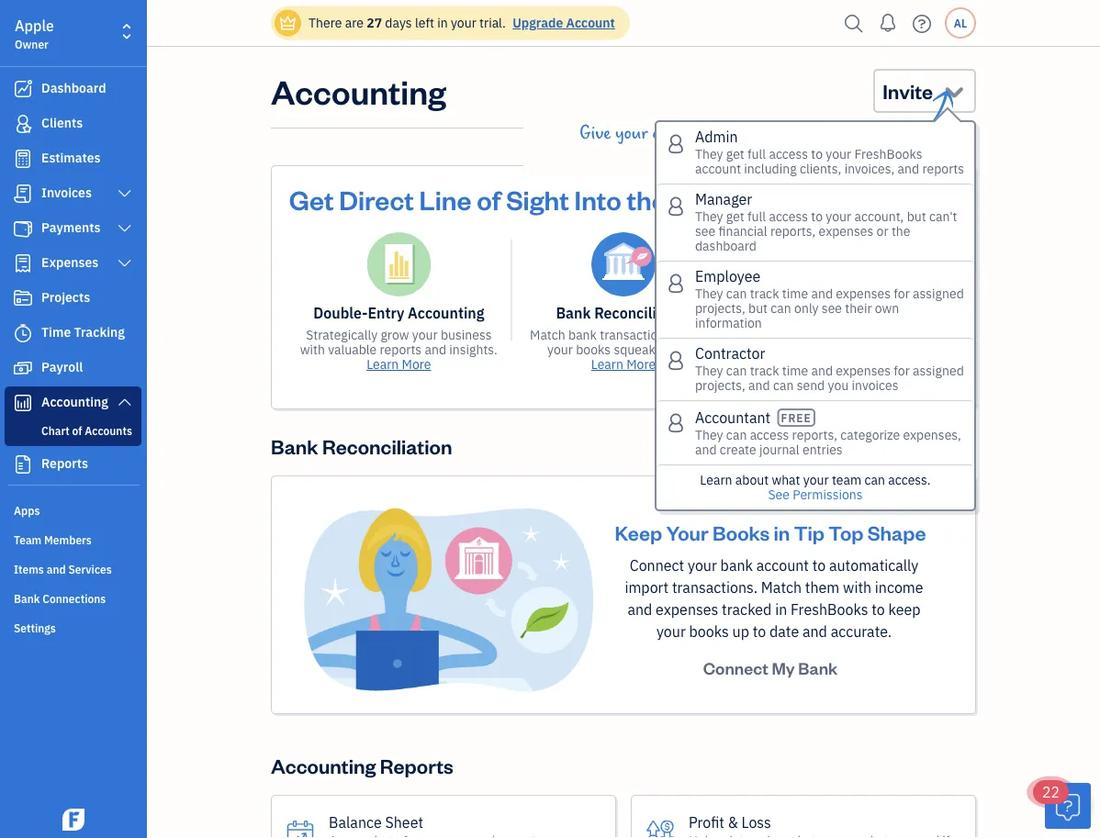 Task type: locate. For each thing, give the bounding box(es) containing it.
expenses inside employee they can track time and expenses for assigned projects, but can only see their own information
[[836, 285, 891, 302]]

2 horizontal spatial chart
[[889, 304, 927, 323]]

chevron large down image up chart of accounts
[[116, 395, 133, 410]]

1 vertical spatial match
[[761, 578, 802, 598]]

books inside connect your bank account to automatically import transactions. match them with income and expenses tracked in freshbooks to keep your books up to date and accurate.
[[690, 622, 729, 642]]

dashboard image
[[12, 80, 34, 98]]

1 vertical spatial projects,
[[695, 377, 746, 394]]

0 vertical spatial chart
[[889, 304, 927, 323]]

bank up transactions.
[[721, 556, 753, 576]]

22 button
[[1033, 781, 1091, 830]]

accounts down the their
[[817, 326, 880, 345]]

assigned inside employee they can track time and expenses for assigned projects, but can only see their own information
[[913, 285, 964, 302]]

connect inside button
[[703, 658, 769, 679]]

1 vertical spatial time
[[783, 362, 809, 379]]

0 vertical spatial books
[[576, 341, 611, 358]]

they inside employee they can track time and expenses for assigned projects, but can only see their own information
[[695, 285, 723, 302]]

accurate.
[[831, 622, 892, 642]]

0 horizontal spatial reports
[[380, 341, 422, 358]]

1 horizontal spatial books
[[690, 622, 729, 642]]

2 they from the top
[[695, 208, 723, 225]]

can inside free they can access reports, categorize expenses, and create journal entries
[[727, 427, 747, 444]]

in inside connect your bank account to automatically import transactions. match them with income and expenses tracked in freshbooks to keep your books up to date and accurate.
[[775, 600, 787, 620]]

insights.
[[450, 341, 498, 358]]

get inside admin they get full access to your freshbooks account including clients, invoices, and reports
[[727, 146, 745, 163]]

chevron large down image inside invoices link
[[116, 186, 133, 201]]

they inside admin they get full access to your freshbooks account including clients, invoices, and reports
[[695, 146, 723, 163]]

they up information on the right
[[695, 285, 723, 302]]

2 projects, from the top
[[695, 377, 746, 394]]

accounts up 'expenses,'
[[891, 363, 945, 380]]

freshbooks down them at the right bottom of page
[[791, 600, 869, 620]]

freshbooks inside admin they get full access to your freshbooks account including clients, invoices, and reports
[[855, 146, 923, 163]]

trial.
[[480, 14, 506, 31]]

1 horizontal spatial but
[[907, 208, 927, 225]]

1 horizontal spatial with
[[772, 378, 797, 395]]

accounts inside "journal entries and chart of accounts"
[[817, 326, 880, 345]]

apple
[[15, 16, 54, 35]]

2 for from the top
[[894, 362, 910, 379]]

can left only
[[771, 300, 792, 317]]

keep up contractor
[[689, 327, 717, 344]]

2 time from the top
[[783, 362, 809, 379]]

1 time from the top
[[783, 285, 809, 302]]

can
[[727, 285, 747, 302], [771, 300, 792, 317], [727, 362, 747, 379], [773, 377, 794, 394], [727, 427, 747, 444], [865, 472, 886, 489]]

learn left about
[[700, 472, 733, 489]]

0 vertical spatial connect
[[630, 556, 685, 576]]

2 vertical spatial with
[[843, 578, 872, 598]]

and inside "journal entries and chart of accounts"
[[860, 304, 886, 323]]

team
[[832, 472, 862, 489]]

services
[[68, 562, 112, 577]]

need
[[866, 145, 900, 165]]

reports, inside free they can access reports, categorize expenses, and create journal entries
[[792, 427, 838, 444]]

your right 'grow'
[[412, 327, 438, 344]]

accounts inside main element
[[85, 423, 132, 438]]

health
[[672, 182, 753, 216]]

bank connections
[[14, 592, 106, 606]]

estimates
[[41, 149, 101, 166]]

automatically
[[830, 556, 919, 576]]

go to help image
[[908, 10, 937, 37]]

account up 'health'
[[695, 160, 741, 177]]

your right give
[[615, 123, 648, 143]]

get up dashboard
[[727, 208, 745, 225]]

assigned for employee
[[913, 285, 964, 302]]

they inside free they can access reports, categorize expenses, and create journal entries
[[695, 427, 723, 444]]

1 horizontal spatial see
[[822, 300, 842, 317]]

your inside learn about what your team can access. see permissions
[[804, 472, 829, 489]]

track inside employee they can track time and expenses for assigned projects, but can only see their own information
[[750, 285, 780, 302]]

can right team
[[865, 472, 886, 489]]

accounts down accounting link
[[85, 423, 132, 438]]

and inside main element
[[47, 562, 66, 577]]

account down keep your books in tip top shape at right bottom
[[757, 556, 809, 576]]

1 vertical spatial connect
[[703, 658, 769, 679]]

0 horizontal spatial more
[[402, 356, 431, 373]]

can't
[[930, 208, 958, 225]]

0 horizontal spatial connect
[[630, 556, 685, 576]]

time inside 'contractor they can track time and expenses for assigned projects, and can send you invoices'
[[783, 362, 809, 379]]

to down the clients,
[[811, 208, 823, 225]]

0 vertical spatial keep
[[689, 327, 717, 344]]

2 chevron large down image from the top
[[116, 256, 133, 271]]

0 vertical spatial for
[[894, 285, 910, 302]]

journal up advanced
[[801, 349, 844, 366]]

1 projects, from the top
[[695, 300, 746, 317]]

22
[[1043, 783, 1060, 802]]

assigned right own
[[913, 285, 964, 302]]

accounting inside double-entry accounting strategically grow your business with valuable reports and insights. learn more
[[408, 304, 485, 323]]

payment image
[[12, 220, 34, 238]]

entries inside "journal entries and chart of accounts"
[[809, 304, 857, 323]]

1 horizontal spatial reconciliation
[[595, 304, 691, 323]]

1 horizontal spatial your
[[788, 182, 844, 216]]

edit
[[915, 349, 938, 366]]

access up including
[[738, 123, 784, 143]]

of inside main element
[[72, 423, 82, 438]]

in up date
[[775, 600, 787, 620]]

chevron large down image
[[116, 186, 133, 201], [116, 256, 133, 271]]

0 vertical spatial time
[[783, 285, 809, 302]]

crown image
[[278, 13, 298, 33]]

access inside admin they get full access to your freshbooks account including clients, invoices, and reports
[[769, 146, 808, 163]]

reconciliation for bank reconciliation match bank transactions to keep your books squeaky clean. learn more
[[595, 304, 691, 323]]

1 chevron large down image from the top
[[116, 221, 133, 236]]

1 horizontal spatial more
[[627, 356, 656, 373]]

0 vertical spatial assigned
[[913, 285, 964, 302]]

timer image
[[12, 324, 34, 343]]

1 horizontal spatial account
[[757, 556, 809, 576]]

1 full from the top
[[748, 146, 766, 163]]

1 chevron large down image from the top
[[116, 186, 133, 201]]

1 vertical spatial bank
[[721, 556, 753, 576]]

and inside employee they can track time and expenses for assigned projects, but can only see their own information
[[812, 285, 833, 302]]

track left "send"
[[750, 362, 780, 379]]

entries inside create journal entries and edit accounts in the chart of accounts with
[[847, 349, 888, 366]]

3 they from the top
[[695, 285, 723, 302]]

track for employee
[[750, 285, 780, 302]]

with down create
[[772, 378, 797, 395]]

1 vertical spatial get
[[727, 208, 745, 225]]

invoices
[[41, 184, 92, 201]]

2 horizontal spatial with
[[843, 578, 872, 598]]

notifications image
[[874, 5, 903, 41]]

0 vertical spatial track
[[750, 285, 780, 302]]

accounting reports
[[271, 753, 454, 779]]

1 vertical spatial with
[[772, 378, 797, 395]]

2 horizontal spatial accounts
[[891, 363, 945, 380]]

see right only
[[822, 300, 842, 317]]

chevron large down image for accounting
[[116, 395, 133, 410]]

for left edit
[[894, 362, 910, 379]]

0 vertical spatial journal
[[753, 304, 805, 323]]

your right what
[[804, 472, 829, 489]]

expense image
[[12, 254, 34, 273]]

invite
[[883, 78, 933, 104]]

track left only
[[750, 285, 780, 302]]

match right 'insights.'
[[530, 327, 566, 344]]

1 horizontal spatial accounts
[[817, 326, 880, 345]]

projects, inside employee they can track time and expenses for assigned projects, but can only see their own information
[[695, 300, 746, 317]]

expenses
[[819, 223, 874, 240], [836, 285, 891, 302], [836, 362, 891, 379], [656, 600, 719, 620]]

keep
[[615, 520, 662, 546]]

0 horizontal spatial keep
[[689, 327, 717, 344]]

but inside manager they get full access to your account, but can't see financial reports, expenses or the dashboard
[[907, 208, 927, 225]]

1 vertical spatial accounts
[[891, 363, 945, 380]]

entries up invoices at the right top of the page
[[847, 349, 888, 366]]

in inside create journal entries and edit accounts in the chart of accounts with
[[807, 363, 818, 380]]

them
[[806, 578, 840, 598]]

for inside 'contractor they can track time and expenses for assigned projects, and can send you invoices'
[[894, 362, 910, 379]]

learn down 'grow'
[[367, 356, 399, 373]]

1 horizontal spatial match
[[761, 578, 802, 598]]

1 vertical spatial for
[[894, 362, 910, 379]]

they for admin
[[695, 146, 723, 163]]

1 they from the top
[[695, 146, 723, 163]]

accounting up business
[[408, 304, 485, 323]]

they for employee
[[695, 285, 723, 302]]

sight
[[506, 182, 569, 216]]

1 vertical spatial account
[[757, 556, 809, 576]]

of down accounting link
[[72, 423, 82, 438]]

bank inside bank reconciliation match bank transactions to keep your books squeaky clean. learn more
[[569, 327, 597, 344]]

accountant
[[653, 123, 734, 143]]

1 vertical spatial chart
[[843, 363, 874, 380]]

they
[[695, 146, 723, 163], [695, 208, 723, 225], [695, 285, 723, 302], [695, 362, 723, 379], [695, 427, 723, 444]]

1 vertical spatial your
[[666, 520, 709, 546]]

1 get from the top
[[727, 146, 745, 163]]

bank inside main element
[[14, 592, 40, 606]]

0 horizontal spatial chart
[[41, 423, 70, 438]]

apps link
[[5, 496, 141, 524]]

connections
[[43, 592, 106, 606]]

0 vertical spatial chevron large down image
[[116, 186, 133, 201]]

accountant
[[695, 408, 771, 428]]

get up manager
[[727, 146, 745, 163]]

0 vertical spatial reconciliation
[[595, 304, 691, 323]]

freshbooks inside connect your bank account to automatically import transactions. match them with income and expenses tracked in freshbooks to keep your books up to date and accurate.
[[791, 600, 869, 620]]

you
[[828, 377, 849, 394]]

2 vertical spatial chart
[[41, 423, 70, 438]]

report image
[[12, 456, 34, 474]]

permissions
[[793, 486, 863, 503]]

reports left they
[[775, 145, 824, 165]]

reports, inside manager they get full access to your account, but can't see financial reports, expenses or the dashboard
[[771, 223, 816, 240]]

get for admin
[[727, 146, 745, 163]]

for right the their
[[894, 285, 910, 302]]

your
[[451, 14, 477, 31], [615, 123, 648, 143], [826, 146, 852, 163], [826, 208, 852, 225], [412, 327, 438, 344], [548, 341, 573, 358], [804, 472, 829, 489], [688, 556, 717, 576], [657, 622, 686, 642]]

to inside give your accountant access to the data and reports they need
[[788, 123, 801, 143]]

double-entry accounting image
[[367, 232, 431, 297]]

but left 'can't'
[[907, 208, 927, 225]]

chevron large down image inside accounting link
[[116, 395, 133, 410]]

1 vertical spatial but
[[749, 300, 768, 317]]

2 full from the top
[[748, 208, 766, 225]]

see
[[695, 223, 716, 240], [822, 300, 842, 317]]

your left trial.
[[451, 14, 477, 31]]

1 horizontal spatial bank
[[721, 556, 753, 576]]

project image
[[12, 289, 34, 308]]

1 vertical spatial assigned
[[913, 362, 964, 379]]

0 vertical spatial match
[[530, 327, 566, 344]]

to left they
[[811, 146, 823, 163]]

0 vertical spatial entries
[[809, 304, 857, 323]]

expenses inside connect your bank account to automatically import transactions. match them with income and expenses tracked in freshbooks to keep your books up to date and accurate.
[[656, 600, 719, 620]]

give
[[580, 123, 611, 143]]

bank for bank reconciliation match bank transactions to keep your books squeaky clean. learn more
[[556, 304, 591, 323]]

to up including
[[788, 123, 801, 143]]

2 chevron large down image from the top
[[116, 395, 133, 410]]

create journal entries and edit accounts in the chart of accounts with
[[752, 349, 945, 395]]

journal entries and chart of accounts image
[[816, 232, 881, 297]]

and inside create journal entries and edit accounts in the chart of accounts with
[[891, 349, 912, 366]]

chevron large down image right payments
[[116, 221, 133, 236]]

0 horizontal spatial see
[[695, 223, 716, 240]]

projects, inside 'contractor they can track time and expenses for assigned projects, and can send you invoices'
[[695, 377, 746, 394]]

accounting link
[[5, 387, 141, 420]]

time for employee
[[783, 285, 809, 302]]

projects, for employee
[[695, 300, 746, 317]]

freshbooks
[[855, 146, 923, 163], [791, 600, 869, 620]]

income
[[875, 578, 924, 598]]

see inside employee they can track time and expenses for assigned projects, but can only see their own information
[[822, 300, 842, 317]]

full up dashboard
[[748, 208, 766, 225]]

freshbooks down data
[[855, 146, 923, 163]]

access left they
[[769, 146, 808, 163]]

the inside manager they get full access to your account, but can't see financial reports, expenses or the dashboard
[[892, 223, 911, 240]]

for inside employee they can track time and expenses for assigned projects, but can only see their own information
[[894, 285, 910, 302]]

1 vertical spatial keep
[[889, 600, 921, 620]]

assigned inside 'contractor they can track time and expenses for assigned projects, and can send you invoices'
[[913, 362, 964, 379]]

0 horizontal spatial books
[[576, 341, 611, 358]]

5 they from the top
[[695, 427, 723, 444]]

they for contractor
[[695, 362, 723, 379]]

up
[[733, 622, 750, 642]]

time
[[41, 324, 71, 341]]

own
[[875, 300, 900, 317]]

they down clean.
[[695, 362, 723, 379]]

can left journal
[[727, 427, 747, 444]]

1 vertical spatial chevron large down image
[[116, 256, 133, 271]]

chevron large down image for payments
[[116, 221, 133, 236]]

your left 'transactions'
[[548, 341, 573, 358]]

1 vertical spatial journal
[[801, 349, 844, 366]]

1 horizontal spatial keep
[[889, 600, 921, 620]]

reports, right financial
[[771, 223, 816, 240]]

admin
[[695, 127, 738, 147]]

connect inside connect your bank account to automatically import transactions. match them with income and expenses tracked in freshbooks to keep your books up to date and accurate.
[[630, 556, 685, 576]]

the inside create journal entries and edit accounts in the chart of accounts with
[[821, 363, 840, 380]]

0 vertical spatial freshbooks
[[855, 146, 923, 163]]

2 assigned from the top
[[913, 362, 964, 379]]

books inside bank reconciliation match bank transactions to keep your books squeaky clean. learn more
[[576, 341, 611, 358]]

chevron large down image
[[116, 221, 133, 236], [116, 395, 133, 410]]

more down 'transactions'
[[627, 356, 656, 373]]

2 track from the top
[[750, 362, 780, 379]]

invite button
[[874, 69, 977, 113]]

learn down 'transactions'
[[591, 356, 624, 373]]

1 horizontal spatial learn
[[591, 356, 624, 373]]

keep down income
[[889, 600, 921, 620]]

0 vertical spatial but
[[907, 208, 927, 225]]

assigned up 'expenses,'
[[913, 362, 964, 379]]

with left valuable
[[300, 341, 325, 358]]

track
[[750, 285, 780, 302], [750, 362, 780, 379]]

0 horizontal spatial accounts
[[85, 423, 132, 438]]

bank for bank reconciliation
[[271, 433, 318, 459]]

chevron large down image right 'expenses'
[[116, 256, 133, 271]]

0 vertical spatial chevron large down image
[[116, 221, 133, 236]]

resource center badge image
[[1045, 784, 1091, 830]]

for for contractor
[[894, 362, 910, 379]]

the
[[806, 123, 829, 143], [627, 182, 667, 216], [892, 223, 911, 240], [821, 363, 840, 380]]

1 horizontal spatial chart
[[843, 363, 874, 380]]

access down free
[[750, 427, 789, 444]]

they down accountant
[[695, 146, 723, 163]]

learn inside bank reconciliation match bank transactions to keep your books squeaky clean. learn more
[[591, 356, 624, 373]]

squeaky
[[614, 341, 662, 358]]

search image
[[840, 10, 869, 37]]

track for contractor
[[750, 362, 780, 379]]

0 horizontal spatial with
[[300, 341, 325, 358]]

reports, down free
[[792, 427, 838, 444]]

1 assigned from the top
[[913, 285, 964, 302]]

estimates link
[[5, 142, 141, 175]]

1 vertical spatial reconciliation
[[322, 433, 452, 459]]

into
[[575, 182, 622, 216]]

2 horizontal spatial reports
[[923, 160, 965, 177]]

1 vertical spatial books
[[690, 622, 729, 642]]

to right 'transactions'
[[675, 327, 686, 344]]

accounting down edit
[[860, 378, 925, 395]]

see down 'health'
[[695, 223, 716, 240]]

1 vertical spatial reports,
[[792, 427, 838, 444]]

apps
[[14, 503, 40, 518]]

their
[[845, 300, 872, 317]]

your down the clients,
[[788, 182, 844, 216]]

chevrondown image
[[942, 78, 967, 104]]

0 horizontal spatial but
[[749, 300, 768, 317]]

al
[[954, 16, 967, 30]]

your left account,
[[826, 208, 852, 225]]

reconciliation inside bank reconciliation match bank transactions to keep your books squeaky clean. learn more
[[595, 304, 691, 323]]

0 vertical spatial see
[[695, 223, 716, 240]]

track inside 'contractor they can track time and expenses for assigned projects, and can send you invoices'
[[750, 362, 780, 379]]

your down data
[[826, 146, 852, 163]]

accounting up 'chart of accounts' link
[[41, 394, 108, 411]]

0 vertical spatial reports
[[41, 455, 88, 472]]

can inside learn about what your team can access. see permissions
[[865, 472, 886, 489]]

0 vertical spatial accounts
[[817, 326, 880, 345]]

they for manager
[[695, 208, 723, 225]]

of up edit
[[931, 304, 944, 323]]

2 vertical spatial accounts
[[85, 423, 132, 438]]

expenses inside manager they get full access to your account, but can't see financial reports, expenses or the dashboard
[[819, 223, 874, 240]]

reports down 'chart of accounts' link
[[41, 455, 88, 472]]

books left squeaky
[[576, 341, 611, 358]]

connect down up
[[703, 658, 769, 679]]

1 vertical spatial entries
[[847, 349, 888, 366]]

freshbooks image
[[59, 809, 88, 831]]

to right up
[[753, 622, 766, 642]]

1 track from the top
[[750, 285, 780, 302]]

more down 'grow'
[[402, 356, 431, 373]]

date
[[770, 622, 799, 642]]

books
[[576, 341, 611, 358], [690, 622, 729, 642]]

get inside manager they get full access to your account, but can't see financial reports, expenses or the dashboard
[[727, 208, 745, 225]]

reports up close "icon"
[[923, 160, 965, 177]]

projects, down contractor
[[695, 377, 746, 394]]

chevron large down image for expenses
[[116, 256, 133, 271]]

2 more from the left
[[627, 356, 656, 373]]

grow
[[381, 327, 409, 344]]

0 vertical spatial account
[[695, 160, 741, 177]]

full for admin
[[748, 146, 766, 163]]

connect up import
[[630, 556, 685, 576]]

1 more from the left
[[402, 356, 431, 373]]

they left journal
[[695, 427, 723, 444]]

your
[[788, 182, 844, 216], [666, 520, 709, 546]]

bank left 'transactions'
[[569, 327, 597, 344]]

with
[[300, 341, 325, 358], [772, 378, 797, 395], [843, 578, 872, 598]]

0 vertical spatial bank
[[569, 327, 597, 344]]

bank inside bank reconciliation match bank transactions to keep your books squeaky clean. learn more
[[556, 304, 591, 323]]

with down automatically
[[843, 578, 872, 598]]

of
[[477, 182, 501, 216], [758, 182, 782, 216], [931, 304, 944, 323], [877, 363, 888, 380], [72, 423, 82, 438]]

0 horizontal spatial account
[[695, 160, 741, 177]]

0 vertical spatial get
[[727, 146, 745, 163]]

items
[[14, 562, 44, 577]]

1 vertical spatial see
[[822, 300, 842, 317]]

0 vertical spatial projects,
[[695, 300, 746, 317]]

0 horizontal spatial bank
[[569, 327, 597, 344]]

your right keep on the right bottom of page
[[666, 520, 709, 546]]

time tracking
[[41, 324, 125, 341]]

journal up create
[[753, 304, 805, 323]]

books left up
[[690, 622, 729, 642]]

expenses inside 'contractor they can track time and expenses for assigned projects, and can send you invoices'
[[836, 362, 891, 379]]

1 horizontal spatial reports
[[775, 145, 824, 165]]

transactions
[[600, 327, 672, 344]]

time tracking link
[[5, 317, 141, 350]]

bank connections link
[[5, 584, 141, 612]]

full right the admin
[[748, 146, 766, 163]]

0 horizontal spatial match
[[530, 327, 566, 344]]

chart
[[889, 304, 927, 323], [843, 363, 874, 380], [41, 423, 70, 438]]

there are 27 days left in your trial. upgrade account
[[309, 14, 615, 31]]

full inside admin they get full access to your freshbooks account including clients, invoices, and reports
[[748, 146, 766, 163]]

2 get from the top
[[727, 208, 745, 225]]

0 vertical spatial reports,
[[771, 223, 816, 240]]

reports inside double-entry accounting strategically grow your business with valuable reports and insights. learn more
[[380, 341, 422, 358]]

full inside manager they get full access to your account, but can't see financial reports, expenses or the dashboard
[[748, 208, 766, 225]]

0 vertical spatial with
[[300, 341, 325, 358]]

0 horizontal spatial learn
[[367, 356, 399, 373]]

accounts
[[752, 363, 804, 380]]

access right financial
[[769, 208, 808, 225]]

1 horizontal spatial reports
[[380, 753, 454, 779]]

reports inside admin they get full access to your freshbooks account including clients, invoices, and reports
[[923, 160, 965, 177]]

0 horizontal spatial reconciliation
[[322, 433, 452, 459]]

2 horizontal spatial learn
[[700, 472, 733, 489]]

4 they from the top
[[695, 362, 723, 379]]

1 vertical spatial track
[[750, 362, 780, 379]]

for
[[894, 285, 910, 302], [894, 362, 910, 379]]

to inside bank reconciliation match bank transactions to keep your books squeaky clean. learn more
[[675, 327, 686, 344]]

0 horizontal spatial reports
[[41, 455, 88, 472]]

projects, down employee
[[695, 300, 746, 317]]

to up "accurate."
[[872, 600, 885, 620]]

upgrade
[[513, 14, 563, 31]]

chart image
[[12, 394, 34, 412]]

reports up the balance sheet link
[[380, 753, 454, 779]]

journal inside create journal entries and edit accounts in the chart of accounts with
[[801, 349, 844, 366]]

of left edit
[[877, 363, 888, 380]]

match left them at the right bottom of page
[[761, 578, 802, 598]]

estimate image
[[12, 150, 34, 168]]

entries down journal entries and chart of accounts image
[[809, 304, 857, 323]]

dashboard
[[695, 237, 757, 254]]

0 horizontal spatial your
[[666, 520, 709, 546]]

1 horizontal spatial connect
[[703, 658, 769, 679]]

1 for from the top
[[894, 285, 910, 302]]

invoices link
[[5, 177, 141, 210]]

upgrade account link
[[509, 14, 615, 31]]

they up dashboard
[[695, 208, 723, 225]]

chevron large down image inside payments link
[[116, 221, 133, 236]]

chevron large down image right invoices
[[116, 186, 133, 201]]

access
[[738, 123, 784, 143], [769, 146, 808, 163], [769, 208, 808, 225], [750, 427, 789, 444]]

they inside manager they get full access to your account, but can't see financial reports, expenses or the dashboard
[[695, 208, 723, 225]]

1 vertical spatial full
[[748, 208, 766, 225]]

1 vertical spatial freshbooks
[[791, 600, 869, 620]]

to inside manager they get full access to your account, but can't see financial reports, expenses or the dashboard
[[811, 208, 823, 225]]

employee they can track time and expenses for assigned projects, but can only see their own information
[[695, 267, 964, 332]]

0 vertical spatial full
[[748, 146, 766, 163]]

your up transactions.
[[688, 556, 717, 576]]

1 vertical spatial chevron large down image
[[116, 395, 133, 410]]

and inside free they can access reports, categorize expenses, and create journal entries
[[695, 441, 717, 458]]



Task type: vqa. For each thing, say whether or not it's contained in the screenshot.
Employee
yes



Task type: describe. For each thing, give the bounding box(es) containing it.
get direct line of sight into the health of your business
[[289, 182, 958, 216]]

time for contractor
[[783, 362, 809, 379]]

tip
[[794, 520, 825, 546]]

your inside manager they get full access to your account, but can't see financial reports, expenses or the dashboard
[[826, 208, 852, 225]]

chart inside "journal entries and chart of accounts"
[[889, 304, 927, 323]]

bank for bank connections
[[14, 592, 40, 606]]

assigned for contractor
[[913, 362, 964, 379]]

chevron large down image for invoices
[[116, 186, 133, 201]]

transactions.
[[672, 578, 758, 598]]

access inside manager they get full access to your account, but can't see financial reports, expenses or the dashboard
[[769, 208, 808, 225]]

reports inside main element
[[41, 455, 88, 472]]

your inside give your accountant access to the data and reports they need
[[615, 123, 648, 143]]

invoices,
[[845, 160, 895, 177]]

invoices
[[852, 377, 899, 394]]

bank reconciliation image
[[592, 232, 656, 297]]

connect for connect your bank account to automatically import transactions. match them with income and expenses tracked in freshbooks to keep your books up to date and accurate.
[[630, 556, 685, 576]]

profit & loss link
[[631, 796, 977, 839]]

line
[[419, 182, 472, 216]]

data
[[834, 123, 867, 143]]

items and services link
[[5, 555, 141, 582]]

27
[[367, 14, 382, 31]]

owner
[[15, 37, 49, 51]]

of inside create journal entries and edit accounts in the chart of accounts with
[[877, 363, 888, 380]]

categorize
[[841, 427, 900, 444]]

accounting inside main element
[[41, 394, 108, 411]]

account inside admin they get full access to your freshbooks account including clients, invoices, and reports
[[695, 160, 741, 177]]

top
[[829, 520, 864, 546]]

left
[[415, 14, 434, 31]]

reports link
[[5, 448, 141, 481]]

0 vertical spatial your
[[788, 182, 844, 216]]

tracking
[[74, 324, 125, 341]]

connect for connect my bank
[[703, 658, 769, 679]]

in right left
[[437, 14, 448, 31]]

free they can access reports, categorize expenses, and create journal entries
[[695, 411, 962, 458]]

free
[[781, 411, 812, 425]]

valuable
[[328, 341, 377, 358]]

team
[[14, 533, 42, 548]]

can left accounts
[[727, 362, 747, 379]]

reports inside give your accountant access to the data and reports they need
[[775, 145, 824, 165]]

&
[[728, 813, 738, 832]]

payments link
[[5, 212, 141, 245]]

chart inside create journal entries and edit accounts in the chart of accounts with
[[843, 363, 874, 380]]

your inside admin they get full access to your freshbooks account including clients, invoices, and reports
[[826, 146, 852, 163]]

contractor they can track time and expenses for assigned projects, and can send you invoices
[[695, 344, 964, 394]]

access.
[[889, 472, 931, 489]]

invoice image
[[12, 185, 34, 203]]

entries
[[803, 441, 843, 458]]

accounting down are
[[271, 69, 446, 113]]

reconciliation for bank reconciliation
[[322, 433, 452, 459]]

accounting up the balance
[[271, 753, 376, 779]]

bank inside button
[[799, 658, 838, 679]]

days
[[385, 14, 412, 31]]

learn inside learn about what your team can access. see permissions
[[700, 472, 733, 489]]

team members
[[14, 533, 92, 548]]

of right "line"
[[477, 182, 501, 216]]

team members link
[[5, 525, 141, 553]]

of inside "journal entries and chart of accounts"
[[931, 304, 944, 323]]

settings
[[14, 621, 56, 636]]

payroll link
[[5, 352, 141, 385]]

see inside manager they get full access to your account, but can't see financial reports, expenses or the dashboard
[[695, 223, 716, 240]]

members
[[44, 533, 92, 548]]

business
[[849, 182, 958, 216]]

settings link
[[5, 614, 141, 641]]

bank inside connect your bank account to automatically import transactions. match them with income and expenses tracked in freshbooks to keep your books up to date and accurate.
[[721, 556, 753, 576]]

dashboard
[[41, 79, 106, 96]]

access inside give your accountant access to the data and reports they need
[[738, 123, 784, 143]]

books
[[713, 520, 770, 546]]

tracked
[[722, 600, 772, 620]]

dashboard link
[[5, 73, 141, 106]]

more inside bank reconciliation match bank transactions to keep your books squeaky clean. learn more
[[627, 356, 656, 373]]

expenses link
[[5, 247, 141, 280]]

there
[[309, 14, 342, 31]]

of down including
[[758, 182, 782, 216]]

client image
[[12, 115, 34, 133]]

keep inside connect your bank account to automatically import transactions. match them with income and expenses tracked in freshbooks to keep your books up to date and accurate.
[[889, 600, 921, 620]]

can left "send"
[[773, 377, 794, 394]]

connect my bank button
[[687, 650, 855, 687]]

with inside connect your bank account to automatically import transactions. match them with income and expenses tracked in freshbooks to keep your books up to date and accurate.
[[843, 578, 872, 598]]

your down import
[[657, 622, 686, 642]]

with inside double-entry accounting strategically grow your business with valuable reports and insights. learn more
[[300, 341, 325, 358]]

money image
[[12, 359, 34, 378]]

match inside connect your bank account to automatically import transactions. match them with income and expenses tracked in freshbooks to keep your books up to date and accurate.
[[761, 578, 802, 598]]

balance
[[329, 813, 382, 832]]

clients link
[[5, 107, 141, 141]]

chart of accounts link
[[8, 420, 138, 442]]

items and services
[[14, 562, 112, 577]]

bank reconciliation
[[271, 433, 452, 459]]

journal entries and chart of accounts
[[753, 304, 944, 345]]

journal inside "journal entries and chart of accounts"
[[753, 304, 805, 323]]

payments
[[41, 219, 101, 236]]

but inside employee they can track time and expenses for assigned projects, but can only see their own information
[[749, 300, 768, 317]]

the inside give your accountant access to the data and reports they need
[[806, 123, 829, 143]]

see
[[768, 486, 790, 503]]

profit
[[689, 813, 725, 832]]

with inside create journal entries and edit accounts in the chart of accounts with
[[772, 378, 797, 395]]

learn inside double-entry accounting strategically grow your business with valuable reports and insights. learn more
[[367, 356, 399, 373]]

full for manager
[[748, 208, 766, 225]]

shape
[[868, 520, 926, 546]]

to up them at the right bottom of page
[[813, 556, 826, 576]]

account,
[[855, 208, 904, 225]]

close image
[[943, 178, 964, 199]]

manager
[[695, 190, 753, 209]]

and inside double-entry accounting strategically grow your business with valuable reports and insights. learn more
[[425, 341, 447, 358]]

advanced accounting
[[800, 378, 925, 395]]

1 vertical spatial reports
[[380, 753, 454, 779]]

direct
[[339, 182, 414, 216]]

import
[[625, 578, 669, 598]]

balance sheet link
[[271, 796, 616, 839]]

chart of accounts
[[41, 423, 132, 438]]

for for employee
[[894, 285, 910, 302]]

get
[[289, 182, 334, 216]]

entry
[[368, 304, 404, 323]]

your inside double-entry accounting strategically grow your business with valuable reports and insights. learn more
[[412, 327, 438, 344]]

clean.
[[665, 341, 700, 358]]

or
[[877, 223, 889, 240]]

projects, for contractor
[[695, 377, 746, 394]]

projects link
[[5, 282, 141, 315]]

connect your bank account to begin matching your bank transactions image
[[301, 506, 595, 694]]

keep inside bank reconciliation match bank transactions to keep your books squeaky clean. learn more
[[689, 327, 717, 344]]

are
[[345, 14, 364, 31]]

main element
[[0, 0, 193, 839]]

clients,
[[800, 160, 842, 177]]

your inside bank reconciliation match bank transactions to keep your books squeaky clean. learn more
[[548, 341, 573, 358]]

and inside admin they get full access to your freshbooks account including clients, invoices, and reports
[[898, 160, 920, 177]]

expenses
[[41, 254, 99, 271]]

account inside connect your bank account to automatically import transactions. match them with income and expenses tracked in freshbooks to keep your books up to date and accurate.
[[757, 556, 809, 576]]

clients
[[41, 114, 83, 131]]

and inside give your accountant access to the data and reports they need
[[872, 123, 900, 143]]

manager they get full access to your account, but can't see financial reports, expenses or the dashboard
[[695, 190, 958, 254]]

access inside free they can access reports, categorize expenses, and create journal entries
[[750, 427, 789, 444]]

to inside admin they get full access to your freshbooks account including clients, invoices, and reports
[[811, 146, 823, 163]]

connect my bank
[[703, 658, 838, 679]]

advanced
[[800, 378, 857, 395]]

sheet
[[385, 813, 424, 832]]

accounts inside create journal entries and edit accounts in the chart of accounts with
[[891, 363, 945, 380]]

financial
[[719, 223, 768, 240]]

admin they get full access to your freshbooks account including clients, invoices, and reports
[[695, 127, 965, 177]]

match inside bank reconciliation match bank transactions to keep your books squeaky clean. learn more
[[530, 327, 566, 344]]

employee
[[695, 267, 761, 286]]

in left tip
[[774, 520, 790, 546]]

get for manager
[[727, 208, 745, 225]]

can up information on the right
[[727, 285, 747, 302]]

profit & loss
[[689, 813, 772, 832]]

including
[[744, 160, 797, 177]]

payroll
[[41, 359, 83, 376]]

chart inside main element
[[41, 423, 70, 438]]

strategically
[[306, 327, 378, 344]]

more inside double-entry accounting strategically grow your business with valuable reports and insights. learn more
[[402, 356, 431, 373]]



